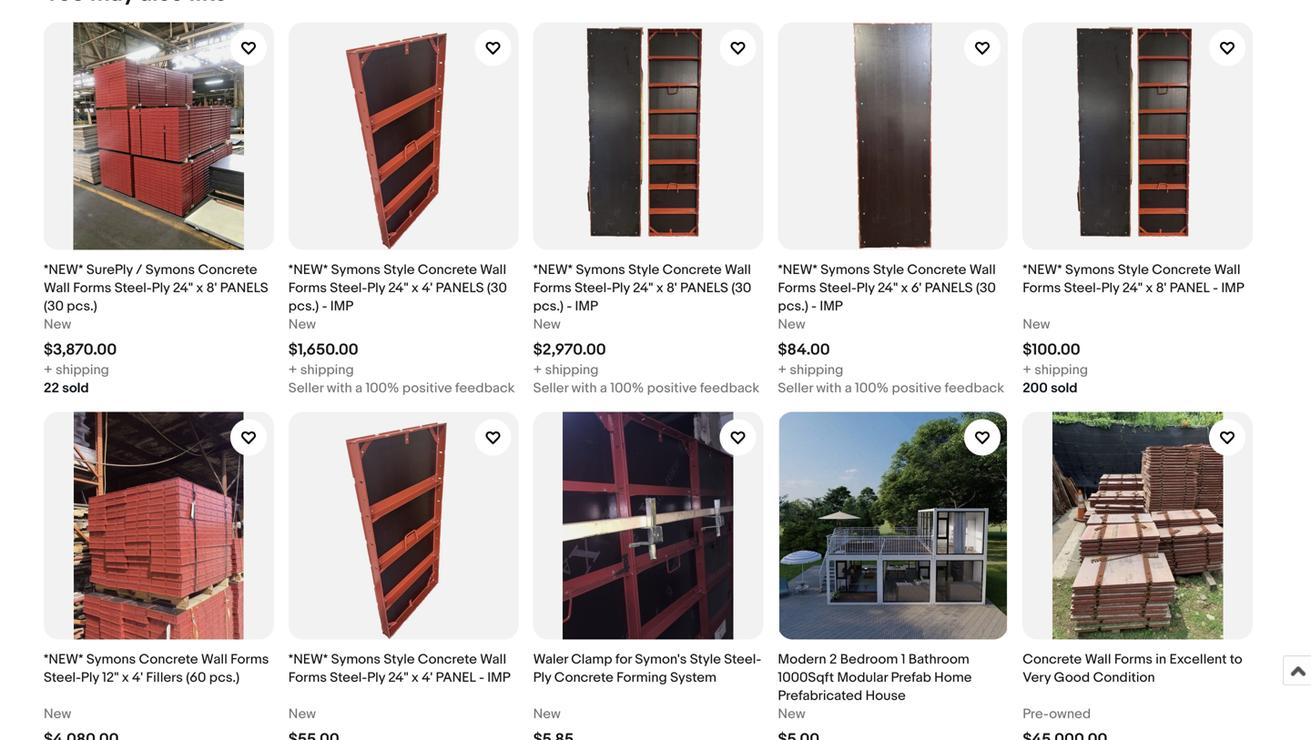 Task type: vqa. For each thing, say whether or not it's contained in the screenshot.


Task type: describe. For each thing, give the bounding box(es) containing it.
steel- inside *new* symons style concrete wall forms steel-ply 24" x 4' panels (30 pcs.) - imp new $1,650.00 + shipping seller with a 100% positive feedback
[[330, 280, 367, 296]]

$100.00 text field
[[1023, 341, 1081, 360]]

new inside the *new* symons style concrete wall forms steel-ply 24" x 6' panels (30 pcs.) - imp new $84.00 + shipping seller with a 100% positive feedback
[[778, 316, 806, 333]]

system
[[670, 670, 717, 686]]

new text field for *new* symons style concrete wall forms steel-ply 24" x 6' panels (30 pcs.) - imp
[[778, 316, 806, 334]]

forms inside *new* symons style concrete wall forms steel-ply 24" x 8' panels (30 pcs.) - imp new $2,970.00 + shipping seller with a 100% positive feedback
[[533, 280, 572, 296]]

(30 for $84.00
[[976, 280, 996, 296]]

forms inside the *new* symons style concrete wall forms steel-ply 24" x 6' panels (30 pcs.) - imp new $84.00 + shipping seller with a 100% positive feedback
[[778, 280, 817, 296]]

seller for $2,970.00
[[533, 380, 569, 397]]

fillers
[[146, 670, 183, 686]]

symons for *new* symons style concrete wall forms steel-ply 24" x 8' panel - imp
[[1066, 262, 1115, 278]]

- inside the *new* symons style concrete wall forms steel-ply 24" x 4' panel - imp
[[479, 670, 484, 686]]

wall inside concrete wall forms in excellent to very good condition
[[1085, 652, 1112, 668]]

$1,650.00 text field
[[289, 341, 359, 360]]

style for *new* symons style concrete wall forms steel-ply 24" x 8' panels (30 pcs.) - imp new $2,970.00 + shipping seller with a 100% positive feedback
[[629, 262, 660, 278]]

200 sold text field
[[1023, 379, 1078, 397]]

*new* for *new* symons style concrete wall forms steel-ply 24" x 4' panels (30 pcs.) - imp new $1,650.00 + shipping seller with a 100% positive feedback
[[289, 262, 328, 278]]

a for $2,970.00
[[600, 380, 607, 397]]

positive for $84.00
[[892, 380, 942, 397]]

(30 inside *new* sureply / symons concrete wall forms steel-ply 24" x 8' panels (30 pcs.) new $3,870.00 + shipping 22 sold
[[44, 298, 64, 315]]

list containing $3,870.00
[[44, 8, 1268, 740]]

symons inside *new* sureply / symons concrete wall forms steel-ply 24" x 8' panels (30 pcs.) new $3,870.00 + shipping 22 sold
[[146, 262, 195, 278]]

concrete wall forms in excellent to very good condition
[[1023, 652, 1243, 686]]

+ shipping text field for +
[[44, 361, 109, 379]]

pcs.) inside *new* sureply / symons concrete wall forms steel-ply 24" x 8' panels (30 pcs.) new $3,870.00 + shipping 22 sold
[[67, 298, 97, 315]]

*new* for *new* symons style concrete wall forms steel-ply 24" x 4' panel - imp
[[289, 652, 328, 668]]

shipping for $2,970.00
[[545, 362, 599, 378]]

symons for *new* symons style concrete wall forms steel-ply 24" x 6' panels (30 pcs.) - imp new $84.00 + shipping seller with a 100% positive feedback
[[821, 262, 870, 278]]

concrete inside *new* sureply / symons concrete wall forms steel-ply 24" x 8' panels (30 pcs.) new $3,870.00 + shipping 22 sold
[[198, 262, 257, 278]]

shipping inside *new* sureply / symons concrete wall forms steel-ply 24" x 8' panels (30 pcs.) new $3,870.00 + shipping 22 sold
[[56, 362, 109, 378]]

forms inside *new* symons style concrete wall forms steel-ply 24" x 8' panel - imp
[[1023, 280, 1061, 296]]

24" for *new* symons style concrete wall forms steel-ply 24" x 4' panels (30 pcs.) - imp new $1,650.00 + shipping seller with a 100% positive feedback
[[388, 280, 409, 296]]

$3,870.00
[[44, 341, 117, 360]]

+ inside *new* sureply / symons concrete wall forms steel-ply 24" x 8' panels (30 pcs.) new $3,870.00 + shipping 22 sold
[[44, 362, 53, 378]]

imp inside *new* symons style concrete wall forms steel-ply 24" x 8' panel - imp
[[1222, 280, 1245, 296]]

*new* symons style concrete wall forms steel-ply 24" x 6' panels (30 pcs.) - imp new $84.00 + shipping seller with a 100% positive feedback
[[778, 262, 1005, 397]]

1000sqft
[[778, 670, 834, 686]]

panel for 4'
[[436, 670, 476, 686]]

*new* symons style concrete wall forms steel-ply 24" x 8' panels (30 pcs.) - imp new $2,970.00 + shipping seller with a 100% positive feedback
[[533, 262, 760, 397]]

*new* for *new* symons style concrete wall forms steel-ply 24" x 8' panels (30 pcs.) - imp new $2,970.00 + shipping seller with a 100% positive feedback
[[533, 262, 573, 278]]

shipping for $84.00
[[790, 362, 844, 378]]

imp inside the *new* symons style concrete wall forms steel-ply 24" x 4' panel - imp
[[488, 670, 511, 686]]

with for $2,970.00
[[572, 380, 597, 397]]

forms inside the *new* symons style concrete wall forms steel-ply 24" x 4' panel - imp
[[289, 670, 327, 686]]

style for *new* symons style concrete wall forms steel-ply 24" x 8' panel - imp
[[1118, 262, 1149, 278]]

with for $1,650.00
[[327, 380, 352, 397]]

sold inside new $100.00 + shipping 200 sold
[[1051, 380, 1078, 397]]

waler
[[533, 652, 568, 668]]

steel- inside the *new* symons style concrete wall forms steel-ply 24" x 4' panel - imp
[[330, 670, 367, 686]]

seller for $84.00
[[778, 380, 813, 397]]

x inside *new* symons concrete wall forms steel-ply 12" x 4' fillers (60 pcs.)
[[122, 670, 129, 686]]

new inside *new* symons style concrete wall forms steel-ply 24" x 8' panels (30 pcs.) - imp new $2,970.00 + shipping seller with a 100% positive feedback
[[533, 316, 561, 333]]

24" for *new* symons style concrete wall forms steel-ply 24" x 8' panels (30 pcs.) - imp new $2,970.00 + shipping seller with a 100% positive feedback
[[633, 280, 653, 296]]

excellent
[[1170, 652, 1227, 668]]

imp for $1,650.00
[[330, 298, 353, 315]]

shipping for $1,650.00
[[300, 362, 354, 378]]

*new* for *new* sureply / symons concrete wall forms steel-ply 24" x 8' panels (30 pcs.) new $3,870.00 + shipping 22 sold
[[44, 262, 83, 278]]

panels for $2,970.00
[[680, 280, 729, 296]]

x for *new* symons style concrete wall forms steel-ply 24" x 8' panel - imp
[[1146, 280, 1153, 296]]

wall inside *new* symons style concrete wall forms steel-ply 24" x 8' panels (30 pcs.) - imp new $2,970.00 + shipping seller with a 100% positive feedback
[[725, 262, 751, 278]]

pre-owned
[[1023, 706, 1091, 723]]

imp for $84.00
[[820, 298, 843, 315]]

x for *new* symons style concrete wall forms steel-ply 24" x 4' panels (30 pcs.) - imp new $1,650.00 + shipping seller with a 100% positive feedback
[[412, 280, 419, 296]]

with for $84.00
[[816, 380, 842, 397]]

new text field for $2,970.00
[[533, 316, 561, 334]]

8' for *new* symons style concrete wall forms steel-ply 24" x 8' panel - imp
[[1156, 280, 1167, 296]]

forms inside *new* symons concrete wall forms steel-ply 12" x 4' fillers (60 pcs.)
[[231, 652, 269, 668]]

pcs.) for $1,650.00
[[289, 298, 319, 315]]

concrete inside *new* symons style concrete wall forms steel-ply 24" x 8' panels (30 pcs.) - imp new $2,970.00 + shipping seller with a 100% positive feedback
[[663, 262, 722, 278]]

to
[[1230, 652, 1243, 668]]

new inside *new* sureply / symons concrete wall forms steel-ply 24" x 8' panels (30 pcs.) new $3,870.00 + shipping 22 sold
[[44, 316, 71, 333]]

wall inside *new* symons style concrete wall forms steel-ply 24" x 4' panels (30 pcs.) - imp new $1,650.00 + shipping seller with a 100% positive feedback
[[480, 262, 507, 278]]

ply inside the *new* symons style concrete wall forms steel-ply 24" x 4' panel - imp
[[367, 670, 385, 686]]

ply inside waler clamp for symon's style steel- ply concrete forming system
[[533, 670, 551, 686]]

new text field for *new* symons style concrete wall forms steel-ply 24" x 4' panel - imp
[[289, 705, 316, 724]]

clamp
[[571, 652, 613, 668]]

style for *new* symons style concrete wall forms steel-ply 24" x 4' panel - imp
[[384, 652, 415, 668]]

22
[[44, 380, 59, 397]]

forms inside *new* symons style concrete wall forms steel-ply 24" x 4' panels (30 pcs.) - imp new $1,650.00 + shipping seller with a 100% positive feedback
[[289, 280, 327, 296]]

feedback for $2,970.00
[[700, 380, 760, 397]]

+ shipping text field for $1,650.00
[[289, 361, 354, 379]]

(30 for $2,970.00
[[732, 280, 752, 296]]

owned
[[1049, 706, 1091, 723]]

house
[[866, 688, 906, 704]]

steel- inside *new* sureply / symons concrete wall forms steel-ply 24" x 8' panels (30 pcs.) new $3,870.00 + shipping 22 sold
[[115, 280, 152, 296]]

4' for *new* symons style concrete wall forms steel-ply 24" x 4' panels (30 pcs.) - imp new $1,650.00 + shipping seller with a 100% positive feedback
[[422, 280, 433, 296]]

condition
[[1093, 670, 1155, 686]]

200
[[1023, 380, 1048, 397]]

prefabricated
[[778, 688, 863, 704]]

pcs.) for $2,970.00
[[533, 298, 564, 315]]

(60
[[186, 670, 206, 686]]

8' inside *new* sureply / symons concrete wall forms steel-ply 24" x 8' panels (30 pcs.) new $3,870.00 + shipping 22 sold
[[206, 280, 217, 296]]

$2,970.00 text field
[[533, 341, 606, 360]]

new text field for $100.00
[[1023, 316, 1051, 334]]

positive for $2,970.00
[[647, 380, 697, 397]]

- for $2,970.00
[[567, 298, 572, 315]]

1
[[901, 652, 906, 668]]

ply inside *new* symons style concrete wall forms steel-ply 24" x 8' panel - imp
[[1102, 280, 1120, 296]]

$84.00 text field
[[778, 341, 830, 360]]

/
[[136, 262, 142, 278]]

ply inside the *new* symons style concrete wall forms steel-ply 24" x 6' panels (30 pcs.) - imp new $84.00 + shipping seller with a 100% positive feedback
[[857, 280, 875, 296]]

modern
[[778, 652, 827, 668]]

symons for *new* symons style concrete wall forms steel-ply 24" x 8' panels (30 pcs.) - imp new $2,970.00 + shipping seller with a 100% positive feedback
[[576, 262, 626, 278]]

24" for *new* symons style concrete wall forms steel-ply 24" x 8' panel - imp
[[1123, 280, 1143, 296]]

*new* symons style concrete wall forms steel-ply 24" x 4' panel - imp
[[289, 652, 511, 686]]

pcs.) inside *new* symons concrete wall forms steel-ply 12" x 4' fillers (60 pcs.)
[[209, 670, 240, 686]]

steel- inside *new* symons concrete wall forms steel-ply 12" x 4' fillers (60 pcs.)
[[44, 670, 81, 686]]

new text field for waler clamp for symon's style steel- ply concrete forming system
[[533, 705, 561, 724]]

seller with a 100% positive feedback text field for $84.00
[[778, 379, 1005, 397]]

new text field down prefabricated
[[778, 705, 806, 724]]

*new* for *new* symons style concrete wall forms steel-ply 24" x 6' panels (30 pcs.) - imp new $84.00 + shipping seller with a 100% positive feedback
[[778, 262, 818, 278]]

+ for $1,650.00
[[289, 362, 297, 378]]

steel- inside *new* symons style concrete wall forms steel-ply 24" x 8' panels (30 pcs.) - imp new $2,970.00 + shipping seller with a 100% positive feedback
[[575, 280, 612, 296]]

steel- inside waler clamp for symon's style steel- ply concrete forming system
[[724, 652, 762, 668]]

+ inside new $100.00 + shipping 200 sold
[[1023, 362, 1032, 378]]

new text field for *new* symons concrete wall forms steel-ply 12" x 4' fillers (60 pcs.)
[[44, 705, 71, 724]]



Task type: locate. For each thing, give the bounding box(es) containing it.
0 horizontal spatial feedback
[[455, 380, 515, 397]]

(30
[[487, 280, 507, 296], [732, 280, 752, 296], [976, 280, 996, 296], [44, 298, 64, 315]]

concrete inside concrete wall forms in excellent to very good condition
[[1023, 652, 1082, 668]]

None text field
[[44, 730, 119, 740], [533, 730, 574, 740], [44, 730, 119, 740], [533, 730, 574, 740]]

- for $1,650.00
[[322, 298, 327, 315]]

0 horizontal spatial 100%
[[366, 380, 399, 397]]

2 a from the left
[[600, 380, 607, 397]]

wall inside the *new* symons style concrete wall forms steel-ply 24" x 4' panel - imp
[[480, 652, 507, 668]]

- inside *new* symons style concrete wall forms steel-ply 24" x 4' panels (30 pcs.) - imp new $1,650.00 + shipping seller with a 100% positive feedback
[[322, 298, 327, 315]]

24" inside *new* symons style concrete wall forms steel-ply 24" x 8' panels (30 pcs.) - imp new $2,970.00 + shipping seller with a 100% positive feedback
[[633, 280, 653, 296]]

positive inside *new* symons style concrete wall forms steel-ply 24" x 4' panels (30 pcs.) - imp new $1,650.00 + shipping seller with a 100% positive feedback
[[402, 380, 452, 397]]

8'
[[206, 280, 217, 296], [667, 280, 677, 296], [1156, 280, 1167, 296]]

seller down $2,970.00 text box
[[533, 380, 569, 397]]

wall inside *new* symons style concrete wall forms steel-ply 24" x 8' panel - imp
[[1215, 262, 1241, 278]]

8' inside *new* symons style concrete wall forms steel-ply 24" x 8' panel - imp
[[1156, 280, 1167, 296]]

2 horizontal spatial a
[[845, 380, 852, 397]]

a for $1,650.00
[[355, 380, 363, 397]]

22 sold text field
[[44, 379, 89, 397]]

2 horizontal spatial + shipping text field
[[1023, 361, 1088, 379]]

0 horizontal spatial positive
[[402, 380, 452, 397]]

panels inside *new* symons style concrete wall forms steel-ply 24" x 8' panels (30 pcs.) - imp new $2,970.00 + shipping seller with a 100% positive feedback
[[680, 280, 729, 296]]

1 horizontal spatial seller with a 100% positive feedback text field
[[778, 379, 1005, 397]]

with inside the *new* symons style concrete wall forms steel-ply 24" x 6' panels (30 pcs.) - imp new $84.00 + shipping seller with a 100% positive feedback
[[816, 380, 842, 397]]

2 + shipping text field from the left
[[533, 361, 599, 379]]

seller inside *new* symons style concrete wall forms steel-ply 24" x 8' panels (30 pcs.) - imp new $2,970.00 + shipping seller with a 100% positive feedback
[[533, 380, 569, 397]]

concrete inside *new* symons style concrete wall forms steel-ply 24" x 8' panel - imp
[[1152, 262, 1212, 278]]

*new* inside *new* sureply / symons concrete wall forms steel-ply 24" x 8' panels (30 pcs.) new $3,870.00 + shipping 22 sold
[[44, 262, 83, 278]]

panel inside the *new* symons style concrete wall forms steel-ply 24" x 4' panel - imp
[[436, 670, 476, 686]]

positive
[[402, 380, 452, 397], [647, 380, 697, 397], [892, 380, 942, 397]]

panels for $84.00
[[925, 280, 973, 296]]

24" inside the *new* symons style concrete wall forms steel-ply 24" x 6' panels (30 pcs.) - imp new $84.00 + shipping seller with a 100% positive feedback
[[878, 280, 898, 296]]

0 horizontal spatial + shipping text field
[[289, 361, 354, 379]]

forms inside concrete wall forms in excellent to very good condition
[[1115, 652, 1153, 668]]

100% inside *new* symons style concrete wall forms steel-ply 24" x 8' panels (30 pcs.) - imp new $2,970.00 + shipping seller with a 100% positive feedback
[[610, 380, 644, 397]]

new text field for $3,870.00
[[44, 316, 71, 334]]

new $100.00 + shipping 200 sold
[[1023, 316, 1088, 397]]

New text field
[[778, 316, 806, 334], [44, 705, 71, 724], [289, 705, 316, 724], [533, 705, 561, 724]]

5 shipping from the left
[[1035, 362, 1088, 378]]

$1,650.00
[[289, 341, 359, 360]]

panel
[[1170, 280, 1210, 296], [436, 670, 476, 686]]

pcs.) up $1,650.00 text field
[[289, 298, 319, 315]]

+
[[44, 362, 53, 378], [289, 362, 297, 378], [533, 362, 542, 378], [778, 362, 787, 378], [1023, 362, 1032, 378]]

2 + from the left
[[289, 362, 297, 378]]

with inside *new* symons style concrete wall forms steel-ply 24" x 4' panels (30 pcs.) - imp new $1,650.00 + shipping seller with a 100% positive feedback
[[327, 380, 352, 397]]

+ shipping text field down $1,650.00 text field
[[289, 361, 354, 379]]

1 horizontal spatial positive
[[647, 380, 697, 397]]

symons inside *new* symons style concrete wall forms steel-ply 24" x 4' panels (30 pcs.) - imp new $1,650.00 + shipping seller with a 100% positive feedback
[[331, 262, 381, 278]]

*new* inside *new* symons concrete wall forms steel-ply 12" x 4' fillers (60 pcs.)
[[44, 652, 83, 668]]

2 horizontal spatial 100%
[[855, 380, 889, 397]]

*new* inside the *new* symons style concrete wall forms steel-ply 24" x 6' panels (30 pcs.) - imp new $84.00 + shipping seller with a 100% positive feedback
[[778, 262, 818, 278]]

2 with from the left
[[572, 380, 597, 397]]

4' inside *new* symons concrete wall forms steel-ply 12" x 4' fillers (60 pcs.)
[[132, 670, 143, 686]]

pcs.) up $3,870.00 text field
[[67, 298, 97, 315]]

x inside *new* sureply / symons concrete wall forms steel-ply 24" x 8' panels (30 pcs.) new $3,870.00 + shipping 22 sold
[[196, 280, 203, 296]]

symons inside *new* symons style concrete wall forms steel-ply 24" x 8' panels (30 pcs.) - imp new $2,970.00 + shipping seller with a 100% positive feedback
[[576, 262, 626, 278]]

3 + from the left
[[533, 362, 542, 378]]

+ shipping text field down $100.00 at the top
[[1023, 361, 1088, 379]]

3 100% from the left
[[855, 380, 889, 397]]

with inside *new* symons style concrete wall forms steel-ply 24" x 8' panels (30 pcs.) - imp new $2,970.00 + shipping seller with a 100% positive feedback
[[572, 380, 597, 397]]

1 feedback from the left
[[455, 380, 515, 397]]

concrete inside the *new* symons style concrete wall forms steel-ply 24" x 4' panel - imp
[[418, 652, 477, 668]]

3 shipping from the left
[[545, 362, 599, 378]]

$3,870.00 text field
[[44, 341, 117, 360]]

a for $84.00
[[845, 380, 852, 397]]

ply inside *new* symons style concrete wall forms steel-ply 24" x 4' panels (30 pcs.) - imp new $1,650.00 + shipping seller with a 100% positive feedback
[[367, 280, 385, 296]]

(30 for $1,650.00
[[487, 280, 507, 296]]

shipping down $3,870.00
[[56, 362, 109, 378]]

sold
[[62, 380, 89, 397], [1051, 380, 1078, 397]]

a inside *new* symons style concrete wall forms steel-ply 24" x 4' panels (30 pcs.) - imp new $1,650.00 + shipping seller with a 100% positive feedback
[[355, 380, 363, 397]]

pcs.) inside *new* symons style concrete wall forms steel-ply 24" x 8' panels (30 pcs.) - imp new $2,970.00 + shipping seller with a 100% positive feedback
[[533, 298, 564, 315]]

0 horizontal spatial with
[[327, 380, 352, 397]]

1 + from the left
[[44, 362, 53, 378]]

sold inside *new* sureply / symons concrete wall forms steel-ply 24" x 8' panels (30 pcs.) new $3,870.00 + shipping 22 sold
[[62, 380, 89, 397]]

positive inside the *new* symons style concrete wall forms steel-ply 24" x 6' panels (30 pcs.) - imp new $84.00 + shipping seller with a 100% positive feedback
[[892, 380, 942, 397]]

sureply
[[86, 262, 133, 278]]

12"
[[102, 670, 119, 686]]

imp for $2,970.00
[[575, 298, 598, 315]]

good
[[1054, 670, 1090, 686]]

forms inside *new* sureply / symons concrete wall forms steel-ply 24" x 8' panels (30 pcs.) new $3,870.00 + shipping 22 sold
[[73, 280, 111, 296]]

panels for $1,650.00
[[436, 280, 484, 296]]

0 horizontal spatial seller with a 100% positive feedback text field
[[533, 379, 760, 397]]

style for *new* symons style concrete wall forms steel-ply 24" x 4' panels (30 pcs.) - imp new $1,650.00 + shipping seller with a 100% positive feedback
[[384, 262, 415, 278]]

pcs.) up $84.00 text box at top
[[778, 298, 809, 315]]

new
[[44, 316, 71, 333], [289, 316, 316, 333], [533, 316, 561, 333], [778, 316, 806, 333], [1023, 316, 1051, 333], [44, 706, 71, 723], [289, 706, 316, 723], [533, 706, 561, 723], [778, 706, 806, 723]]

concrete inside waler clamp for symon's style steel- ply concrete forming system
[[554, 670, 614, 686]]

1 horizontal spatial with
[[572, 380, 597, 397]]

with down $2,970.00 text box
[[572, 380, 597, 397]]

symons inside *new* symons style concrete wall forms steel-ply 24" x 8' panel - imp
[[1066, 262, 1115, 278]]

1 seller from the left
[[289, 380, 324, 397]]

for
[[616, 652, 632, 668]]

seller with a 100% positive feedback text field for $2,970.00
[[533, 379, 760, 397]]

3 panels from the left
[[680, 280, 729, 296]]

wall inside *new* sureply / symons concrete wall forms steel-ply 24" x 8' panels (30 pcs.) new $3,870.00 + shipping 22 sold
[[44, 280, 70, 296]]

3 8' from the left
[[1156, 280, 1167, 296]]

with down $1,650.00 text field
[[327, 380, 352, 397]]

- inside *new* symons style concrete wall forms steel-ply 24" x 8' panel - imp
[[1213, 280, 1219, 296]]

new inside *new* symons style concrete wall forms steel-ply 24" x 4' panels (30 pcs.) - imp new $1,650.00 + shipping seller with a 100% positive feedback
[[289, 316, 316, 333]]

panels inside *new* sureply / symons concrete wall forms steel-ply 24" x 8' panels (30 pcs.) new $3,870.00 + shipping 22 sold
[[220, 280, 268, 296]]

with down $84.00 text box at top
[[816, 380, 842, 397]]

100% for $84.00
[[855, 380, 889, 397]]

shipping down $2,970.00 text box
[[545, 362, 599, 378]]

2 sold from the left
[[1051, 380, 1078, 397]]

+ for $2,970.00
[[533, 362, 542, 378]]

0 horizontal spatial + shipping text field
[[44, 361, 109, 379]]

new text field up $2,970.00 text box
[[533, 316, 561, 334]]

1 horizontal spatial panel
[[1170, 280, 1210, 296]]

symons inside the *new* symons style concrete wall forms steel-ply 24" x 4' panel - imp
[[331, 652, 381, 668]]

imp inside *new* symons style concrete wall forms steel-ply 24" x 8' panels (30 pcs.) - imp new $2,970.00 + shipping seller with a 100% positive feedback
[[575, 298, 598, 315]]

symons inside the *new* symons style concrete wall forms steel-ply 24" x 6' panels (30 pcs.) - imp new $84.00 + shipping seller with a 100% positive feedback
[[821, 262, 870, 278]]

forming
[[617, 670, 667, 686]]

symons for *new* symons style concrete wall forms steel-ply 24" x 4' panels (30 pcs.) - imp new $1,650.00 + shipping seller with a 100% positive feedback
[[331, 262, 381, 278]]

prefab
[[891, 670, 932, 686]]

1 horizontal spatial 8'
[[667, 280, 677, 296]]

steel- inside *new* symons style concrete wall forms steel-ply 24" x 8' panel - imp
[[1064, 280, 1102, 296]]

*new* symons style concrete wall forms steel-ply 24" x 8' panel - imp
[[1023, 262, 1245, 296]]

2 positive from the left
[[647, 380, 697, 397]]

*new* for *new* symons concrete wall forms steel-ply 12" x 4' fillers (60 pcs.)
[[44, 652, 83, 668]]

3 seller from the left
[[778, 380, 813, 397]]

bathroom
[[909, 652, 970, 668]]

1 seller with a 100% positive feedback text field from the left
[[533, 379, 760, 397]]

wall inside the *new* symons style concrete wall forms steel-ply 24" x 6' panels (30 pcs.) - imp new $84.00 + shipping seller with a 100% positive feedback
[[970, 262, 996, 278]]

+ shipping text field
[[289, 361, 354, 379], [778, 361, 844, 379]]

- inside the *new* symons style concrete wall forms steel-ply 24" x 6' panels (30 pcs.) - imp new $84.00 + shipping seller with a 100% positive feedback
[[812, 298, 817, 315]]

new text field up $1,650.00 text field
[[289, 316, 316, 334]]

x for *new* symons style concrete wall forms steel-ply 24" x 4' panel - imp
[[412, 670, 419, 686]]

wall inside *new* symons concrete wall forms steel-ply 12" x 4' fillers (60 pcs.)
[[201, 652, 228, 668]]

shipping down $1,650.00 text field
[[300, 362, 354, 378]]

*new* symons concrete wall forms steel-ply 12" x 4' fillers (60 pcs.)
[[44, 652, 269, 686]]

1 vertical spatial panel
[[436, 670, 476, 686]]

1 horizontal spatial feedback
[[700, 380, 760, 397]]

a
[[355, 380, 363, 397], [600, 380, 607, 397], [845, 380, 852, 397]]

100% for $2,970.00
[[610, 380, 644, 397]]

Seller with a 100% positive feedback text field
[[289, 379, 515, 397]]

panels inside the *new* symons style concrete wall forms steel-ply 24" x 6' panels (30 pcs.) - imp new $84.00 + shipping seller with a 100% positive feedback
[[925, 280, 973, 296]]

*new*
[[44, 262, 83, 278], [289, 262, 328, 278], [533, 262, 573, 278], [778, 262, 818, 278], [1023, 262, 1063, 278], [44, 652, 83, 668], [289, 652, 328, 668]]

x for *new* symons style concrete wall forms steel-ply 24" x 8' panels (30 pcs.) - imp new $2,970.00 + shipping seller with a 100% positive feedback
[[656, 280, 664, 296]]

concrete
[[198, 262, 257, 278], [418, 262, 477, 278], [663, 262, 722, 278], [908, 262, 967, 278], [1152, 262, 1212, 278], [139, 652, 198, 668], [418, 652, 477, 668], [1023, 652, 1082, 668], [554, 670, 614, 686]]

seller for $1,650.00
[[289, 380, 324, 397]]

1 with from the left
[[327, 380, 352, 397]]

$2,970.00
[[533, 341, 606, 360]]

*new* symons style concrete wall forms steel-ply 24" x 4' panels (30 pcs.) - imp new $1,650.00 + shipping seller with a 100% positive feedback
[[289, 262, 515, 397]]

8' for *new* symons style concrete wall forms steel-ply 24" x 8' panels (30 pcs.) - imp new $2,970.00 + shipping seller with a 100% positive feedback
[[667, 280, 677, 296]]

*new* for *new* symons style concrete wall forms steel-ply 24" x 8' panel - imp
[[1023, 262, 1063, 278]]

1 horizontal spatial a
[[600, 380, 607, 397]]

0 horizontal spatial seller
[[289, 380, 324, 397]]

1 positive from the left
[[402, 380, 452, 397]]

symons inside *new* symons concrete wall forms steel-ply 12" x 4' fillers (60 pcs.)
[[86, 652, 136, 668]]

style for *new* symons style concrete wall forms steel-ply 24" x 6' panels (30 pcs.) - imp new $84.00 + shipping seller with a 100% positive feedback
[[873, 262, 904, 278]]

concrete inside the *new* symons style concrete wall forms steel-ply 24" x 6' panels (30 pcs.) - imp new $84.00 + shipping seller with a 100% positive feedback
[[908, 262, 967, 278]]

imp
[[1222, 280, 1245, 296], [330, 298, 353, 315], [575, 298, 598, 315], [820, 298, 843, 315], [488, 670, 511, 686]]

shipping inside *new* symons style concrete wall forms steel-ply 24" x 4' panels (30 pcs.) - imp new $1,650.00 + shipping seller with a 100% positive feedback
[[300, 362, 354, 378]]

new text field up $100.00 text field
[[1023, 316, 1051, 334]]

shipping down $84.00 text box at top
[[790, 362, 844, 378]]

style
[[384, 262, 415, 278], [629, 262, 660, 278], [873, 262, 904, 278], [1118, 262, 1149, 278], [384, 652, 415, 668], [690, 652, 721, 668]]

8' inside *new* symons style concrete wall forms steel-ply 24" x 8' panels (30 pcs.) - imp new $2,970.00 + shipping seller with a 100% positive feedback
[[667, 280, 677, 296]]

$100.00
[[1023, 341, 1081, 360]]

2 horizontal spatial with
[[816, 380, 842, 397]]

3 positive from the left
[[892, 380, 942, 397]]

2 feedback from the left
[[700, 380, 760, 397]]

1 panels from the left
[[220, 280, 268, 296]]

new inside new $100.00 + shipping 200 sold
[[1023, 316, 1051, 333]]

5 + from the left
[[1023, 362, 1032, 378]]

4 shipping from the left
[[790, 362, 844, 378]]

+ down $2,970.00 text box
[[533, 362, 542, 378]]

positive for $1,650.00
[[402, 380, 452, 397]]

modular
[[837, 670, 888, 686]]

100% for $1,650.00
[[366, 380, 399, 397]]

3 feedback from the left
[[945, 380, 1005, 397]]

+ up 200
[[1023, 362, 1032, 378]]

2 horizontal spatial positive
[[892, 380, 942, 397]]

steel-
[[115, 280, 152, 296], [330, 280, 367, 296], [575, 280, 612, 296], [820, 280, 857, 296], [1064, 280, 1102, 296], [724, 652, 762, 668], [44, 670, 81, 686], [330, 670, 367, 686]]

with
[[327, 380, 352, 397], [572, 380, 597, 397], [816, 380, 842, 397]]

+ shipping text field down $84.00 text box at top
[[778, 361, 844, 379]]

bedroom
[[840, 652, 898, 668]]

symons for *new* symons style concrete wall forms steel-ply 24" x 4' panel - imp
[[331, 652, 381, 668]]

New text field
[[44, 316, 71, 334], [289, 316, 316, 334], [533, 316, 561, 334], [1023, 316, 1051, 334], [778, 705, 806, 724]]

3 + shipping text field from the left
[[1023, 361, 1088, 379]]

2
[[830, 652, 837, 668]]

ply inside *new* sureply / symons concrete wall forms steel-ply 24" x 8' panels (30 pcs.) new $3,870.00 + shipping 22 sold
[[152, 280, 170, 296]]

wall
[[480, 262, 507, 278], [725, 262, 751, 278], [970, 262, 996, 278], [1215, 262, 1241, 278], [44, 280, 70, 296], [201, 652, 228, 668], [480, 652, 507, 668], [1085, 652, 1112, 668]]

1 shipping from the left
[[56, 362, 109, 378]]

1 sold from the left
[[62, 380, 89, 397]]

4'
[[422, 280, 433, 296], [132, 670, 143, 686], [422, 670, 433, 686]]

home
[[935, 670, 972, 686]]

100%
[[366, 380, 399, 397], [610, 380, 644, 397], [855, 380, 889, 397]]

shipping
[[56, 362, 109, 378], [300, 362, 354, 378], [545, 362, 599, 378], [790, 362, 844, 378], [1035, 362, 1088, 378]]

0 horizontal spatial 8'
[[206, 280, 217, 296]]

0 horizontal spatial a
[[355, 380, 363, 397]]

2 shipping from the left
[[300, 362, 354, 378]]

*new* inside *new* symons style concrete wall forms steel-ply 24" x 8' panels (30 pcs.) - imp new $2,970.00 + shipping seller with a 100% positive feedback
[[533, 262, 573, 278]]

+ for $84.00
[[778, 362, 787, 378]]

24" for *new* symons style concrete wall forms steel-ply 24" x 4' panel - imp
[[388, 670, 409, 686]]

1 a from the left
[[355, 380, 363, 397]]

very
[[1023, 670, 1051, 686]]

+ up 22 on the bottom
[[44, 362, 53, 378]]

ply inside *new* symons concrete wall forms steel-ply 12" x 4' fillers (60 pcs.)
[[81, 670, 99, 686]]

panel for 8'
[[1170, 280, 1210, 296]]

symons
[[146, 262, 195, 278], [331, 262, 381, 278], [576, 262, 626, 278], [821, 262, 870, 278], [1066, 262, 1115, 278], [86, 652, 136, 668], [331, 652, 381, 668]]

pcs.) for $84.00
[[778, 298, 809, 315]]

shipping inside *new* symons style concrete wall forms steel-ply 24" x 8' panels (30 pcs.) - imp new $2,970.00 + shipping seller with a 100% positive feedback
[[545, 362, 599, 378]]

None text field
[[289, 730, 340, 740], [778, 730, 820, 740], [1023, 730, 1108, 740], [289, 730, 340, 740], [778, 730, 820, 740], [1023, 730, 1108, 740]]

24" for *new* symons style concrete wall forms steel-ply 24" x 6' panels (30 pcs.) - imp new $84.00 + shipping seller with a 100% positive feedback
[[878, 280, 898, 296]]

Pre-owned text field
[[1023, 705, 1091, 724]]

2 horizontal spatial seller
[[778, 380, 813, 397]]

+ shipping text field for $84.00
[[778, 361, 844, 379]]

symons for *new* symons concrete wall forms steel-ply 12" x 4' fillers (60 pcs.)
[[86, 652, 136, 668]]

sold right 22 on the bottom
[[62, 380, 89, 397]]

steel- inside the *new* symons style concrete wall forms steel-ply 24" x 6' panels (30 pcs.) - imp new $84.00 + shipping seller with a 100% positive feedback
[[820, 280, 857, 296]]

new text field up $3,870.00
[[44, 316, 71, 334]]

feedback
[[455, 380, 515, 397], [700, 380, 760, 397], [945, 380, 1005, 397]]

seller
[[289, 380, 324, 397], [533, 380, 569, 397], [778, 380, 813, 397]]

+ inside *new* symons style concrete wall forms steel-ply 24" x 4' panels (30 pcs.) - imp new $1,650.00 + shipping seller with a 100% positive feedback
[[289, 362, 297, 378]]

*new* sureply / symons concrete wall forms steel-ply 24" x 8' panels (30 pcs.) new $3,870.00 + shipping 22 sold
[[44, 262, 268, 397]]

(30 inside *new* symons style concrete wall forms steel-ply 24" x 8' panels (30 pcs.) - imp new $2,970.00 + shipping seller with a 100% positive feedback
[[732, 280, 752, 296]]

4' for *new* symons style concrete wall forms steel-ply 24" x 4' panel - imp
[[422, 670, 433, 686]]

*new* inside *new* symons style concrete wall forms steel-ply 24" x 4' panels (30 pcs.) - imp new $1,650.00 + shipping seller with a 100% positive feedback
[[289, 262, 328, 278]]

4 + from the left
[[778, 362, 787, 378]]

list
[[44, 8, 1268, 740]]

4' inside the *new* symons style concrete wall forms steel-ply 24" x 4' panel - imp
[[422, 670, 433, 686]]

3 a from the left
[[845, 380, 852, 397]]

panel inside *new* symons style concrete wall forms steel-ply 24" x 8' panel - imp
[[1170, 280, 1210, 296]]

0 horizontal spatial sold
[[62, 380, 89, 397]]

3 with from the left
[[816, 380, 842, 397]]

seller down $1,650.00 text field
[[289, 380, 324, 397]]

sold right 200
[[1051, 380, 1078, 397]]

panels inside *new* symons style concrete wall forms steel-ply 24" x 4' panels (30 pcs.) - imp new $1,650.00 + shipping seller with a 100% positive feedback
[[436, 280, 484, 296]]

x inside the *new* symons style concrete wall forms steel-ply 24" x 6' panels (30 pcs.) - imp new $84.00 + shipping seller with a 100% positive feedback
[[901, 280, 908, 296]]

positive inside *new* symons style concrete wall forms steel-ply 24" x 8' panels (30 pcs.) - imp new $2,970.00 + shipping seller with a 100% positive feedback
[[647, 380, 697, 397]]

shipping inside new $100.00 + shipping 200 sold
[[1035, 362, 1088, 378]]

2 horizontal spatial 8'
[[1156, 280, 1167, 296]]

- for $84.00
[[812, 298, 817, 315]]

imp inside *new* symons style concrete wall forms steel-ply 24" x 4' panels (30 pcs.) - imp new $1,650.00 + shipping seller with a 100% positive feedback
[[330, 298, 353, 315]]

2 100% from the left
[[610, 380, 644, 397]]

pcs.) up $2,970.00 text box
[[533, 298, 564, 315]]

seller inside the *new* symons style concrete wall forms steel-ply 24" x 6' panels (30 pcs.) - imp new $84.00 + shipping seller with a 100% positive feedback
[[778, 380, 813, 397]]

a inside *new* symons style concrete wall forms steel-ply 24" x 8' panels (30 pcs.) - imp new $2,970.00 + shipping seller with a 100% positive feedback
[[600, 380, 607, 397]]

1 horizontal spatial seller
[[533, 380, 569, 397]]

2 seller with a 100% positive feedback text field from the left
[[778, 379, 1005, 397]]

100% inside *new* symons style concrete wall forms steel-ply 24" x 4' panels (30 pcs.) - imp new $1,650.00 + shipping seller with a 100% positive feedback
[[366, 380, 399, 397]]

+ down $1,650.00 text field
[[289, 362, 297, 378]]

ply
[[152, 280, 170, 296], [367, 280, 385, 296], [612, 280, 630, 296], [857, 280, 875, 296], [1102, 280, 1120, 296], [81, 670, 99, 686], [367, 670, 385, 686], [533, 670, 551, 686]]

style inside waler clamp for symon's style steel- ply concrete forming system
[[690, 652, 721, 668]]

+ shipping text field down $2,970.00 text box
[[533, 361, 599, 379]]

1 horizontal spatial sold
[[1051, 380, 1078, 397]]

(30 inside *new* symons style concrete wall forms steel-ply 24" x 4' panels (30 pcs.) - imp new $1,650.00 + shipping seller with a 100% positive feedback
[[487, 280, 507, 296]]

feedback for $84.00
[[945, 380, 1005, 397]]

+ shipping text field down $3,870.00
[[44, 361, 109, 379]]

+ down $84.00 text box at top
[[778, 362, 787, 378]]

pcs.) right (60
[[209, 670, 240, 686]]

waler clamp for symon's style steel- ply concrete forming system
[[533, 652, 762, 686]]

modern 2 bedroom 1 bathroom 1000sqft modular prefab home prefabricated house
[[778, 652, 972, 704]]

100% inside the *new* symons style concrete wall forms steel-ply 24" x 6' panels (30 pcs.) - imp new $84.00 + shipping seller with a 100% positive feedback
[[855, 380, 889, 397]]

forms
[[73, 280, 111, 296], [289, 280, 327, 296], [533, 280, 572, 296], [778, 280, 817, 296], [1023, 280, 1061, 296], [231, 652, 269, 668], [1115, 652, 1153, 668], [289, 670, 327, 686]]

24" inside *new* sureply / symons concrete wall forms steel-ply 24" x 8' panels (30 pcs.) new $3,870.00 + shipping 22 sold
[[173, 280, 193, 296]]

1 horizontal spatial 100%
[[610, 380, 644, 397]]

1 + shipping text field from the left
[[44, 361, 109, 379]]

0 horizontal spatial panel
[[436, 670, 476, 686]]

style inside *new* symons style concrete wall forms steel-ply 24" x 8' panel - imp
[[1118, 262, 1149, 278]]

2 horizontal spatial feedback
[[945, 380, 1005, 397]]

6'
[[912, 280, 922, 296]]

24" inside *new* symons style concrete wall forms steel-ply 24" x 4' panels (30 pcs.) - imp new $1,650.00 + shipping seller with a 100% positive feedback
[[388, 280, 409, 296]]

concrete inside *new* symons style concrete wall forms steel-ply 24" x 4' panels (30 pcs.) - imp new $1,650.00 + shipping seller with a 100% positive feedback
[[418, 262, 477, 278]]

1 horizontal spatial + shipping text field
[[778, 361, 844, 379]]

0 vertical spatial panel
[[1170, 280, 1210, 296]]

1 horizontal spatial + shipping text field
[[533, 361, 599, 379]]

x for *new* symons style concrete wall forms steel-ply 24" x 6' panels (30 pcs.) - imp new $84.00 + shipping seller with a 100% positive feedback
[[901, 280, 908, 296]]

feedback for $1,650.00
[[455, 380, 515, 397]]

symon's
[[635, 652, 687, 668]]

2 panels from the left
[[436, 280, 484, 296]]

*new* inside *new* symons style concrete wall forms steel-ply 24" x 8' panel - imp
[[1023, 262, 1063, 278]]

+ shipping text field
[[44, 361, 109, 379], [533, 361, 599, 379], [1023, 361, 1088, 379]]

$84.00
[[778, 341, 830, 360]]

shipping up 200 sold text field
[[1035, 362, 1088, 378]]

feedback inside the *new* symons style concrete wall forms steel-ply 24" x 6' panels (30 pcs.) - imp new $84.00 + shipping seller with a 100% positive feedback
[[945, 380, 1005, 397]]

in
[[1156, 652, 1167, 668]]

-
[[1213, 280, 1219, 296], [322, 298, 327, 315], [567, 298, 572, 315], [812, 298, 817, 315], [479, 670, 484, 686]]

2 + shipping text field from the left
[[778, 361, 844, 379]]

concrete inside *new* symons concrete wall forms steel-ply 12" x 4' fillers (60 pcs.)
[[139, 652, 198, 668]]

+ shipping text field for $2,970.00
[[533, 361, 599, 379]]

1 8' from the left
[[206, 280, 217, 296]]

2 seller from the left
[[533, 380, 569, 397]]

ply inside *new* symons style concrete wall forms steel-ply 24" x 8' panels (30 pcs.) - imp new $2,970.00 + shipping seller with a 100% positive feedback
[[612, 280, 630, 296]]

4 panels from the left
[[925, 280, 973, 296]]

seller down $84.00 text box at top
[[778, 380, 813, 397]]

new text field for $1,650.00
[[289, 316, 316, 334]]

panels
[[220, 280, 268, 296], [436, 280, 484, 296], [680, 280, 729, 296], [925, 280, 973, 296]]

feedback inside *new* symons style concrete wall forms steel-ply 24" x 4' panels (30 pcs.) - imp new $1,650.00 + shipping seller with a 100% positive feedback
[[455, 380, 515, 397]]

24"
[[173, 280, 193, 296], [388, 280, 409, 296], [633, 280, 653, 296], [878, 280, 898, 296], [1123, 280, 1143, 296], [388, 670, 409, 686]]

style inside the *new* symons style concrete wall forms steel-ply 24" x 6' panels (30 pcs.) - imp new $84.00 + shipping seller with a 100% positive feedback
[[873, 262, 904, 278]]

4' inside *new* symons style concrete wall forms steel-ply 24" x 4' panels (30 pcs.) - imp new $1,650.00 + shipping seller with a 100% positive feedback
[[422, 280, 433, 296]]

Seller with a 100% positive feedback text field
[[533, 379, 760, 397], [778, 379, 1005, 397]]

1 + shipping text field from the left
[[289, 361, 354, 379]]

style inside *new* symons style concrete wall forms steel-ply 24" x 4' panels (30 pcs.) - imp new $1,650.00 + shipping seller with a 100% positive feedback
[[384, 262, 415, 278]]

1 100% from the left
[[366, 380, 399, 397]]

x
[[196, 280, 203, 296], [412, 280, 419, 296], [656, 280, 664, 296], [901, 280, 908, 296], [1146, 280, 1153, 296], [122, 670, 129, 686], [412, 670, 419, 686]]

pcs.)
[[67, 298, 97, 315], [289, 298, 319, 315], [533, 298, 564, 315], [778, 298, 809, 315], [209, 670, 240, 686]]

pre-
[[1023, 706, 1049, 723]]

2 8' from the left
[[667, 280, 677, 296]]



